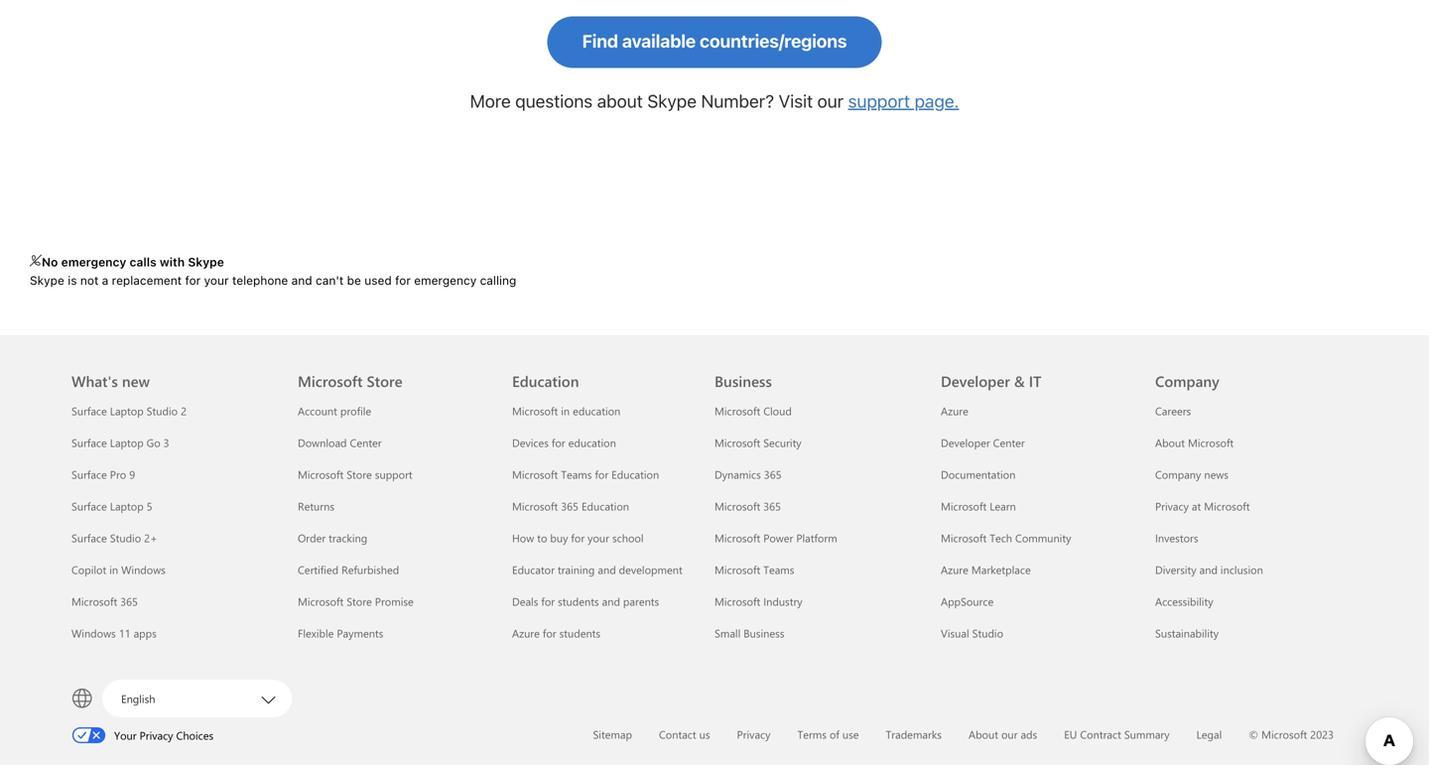 Task type: vqa. For each thing, say whether or not it's contained in the screenshot.


Task type: locate. For each thing, give the bounding box(es) containing it.
new
[[122, 371, 150, 391]]

order
[[298, 531, 326, 545]]

0 horizontal spatial in
[[109, 562, 118, 577]]

company
[[1155, 371, 1220, 391], [1155, 467, 1201, 482]]

studio for visual studio
[[972, 626, 1003, 641]]

privacy right 'us'
[[737, 727, 771, 742]]

store for microsoft store support
[[347, 467, 372, 482]]

0 vertical spatial laptop
[[110, 404, 144, 418]]

0 vertical spatial education
[[512, 371, 579, 391]]

privacy left at
[[1155, 499, 1189, 514]]

developer down azure link
[[941, 435, 990, 450]]

devices
[[512, 435, 549, 450]]

1 vertical spatial developer
[[941, 435, 990, 450]]

microsoft for microsoft teams for education link
[[512, 467, 558, 482]]

buy
[[550, 531, 568, 545]]

1 horizontal spatial privacy
[[737, 727, 771, 742]]

1 vertical spatial education
[[612, 467, 659, 482]]

1 vertical spatial store
[[347, 467, 372, 482]]

store up payments at the bottom left of page
[[347, 594, 372, 609]]

1 company from the top
[[1155, 371, 1220, 391]]

0 vertical spatial support
[[848, 90, 910, 112]]

copilot
[[71, 562, 106, 577]]

0 horizontal spatial emergency
[[61, 255, 126, 269]]

support left the 'page.'
[[848, 90, 910, 112]]

deals for students and parents
[[512, 594, 659, 609]]

microsoft store
[[298, 371, 402, 391]]

company down about microsoft link
[[1155, 467, 1201, 482]]

educator training and development
[[512, 562, 683, 577]]

studio left "2" on the left of the page
[[147, 404, 178, 418]]

microsoft learn link
[[941, 499, 1016, 514]]

sustainability
[[1155, 626, 1219, 641]]

microsoft up to
[[512, 499, 558, 514]]

11
[[119, 626, 131, 641]]

windows
[[121, 562, 166, 577], [71, 626, 116, 641]]

developer & it heading
[[941, 336, 1131, 395]]

privacy at microsoft link
[[1155, 499, 1250, 514]]

your left "school"
[[588, 531, 609, 545]]

education up devices for education
[[573, 404, 621, 418]]

business up microsoft cloud 'link'
[[715, 371, 772, 391]]

microsoft 365 link
[[715, 499, 781, 514], [71, 594, 138, 609]]

our left ads
[[1001, 727, 1018, 742]]

0 vertical spatial your
[[204, 274, 229, 288]]

studio for surface studio 2+
[[110, 531, 141, 545]]

1 horizontal spatial skype
[[188, 255, 224, 269]]

investors
[[1155, 531, 1198, 545]]

surface laptop 5 link
[[71, 499, 152, 514]]

0 vertical spatial studio
[[147, 404, 178, 418]]

center for microsoft
[[350, 435, 382, 450]]

skype down no
[[30, 274, 64, 288]]

store for microsoft store
[[367, 371, 402, 391]]

about our ads
[[969, 727, 1037, 742]]

choices
[[176, 728, 214, 743]]

2 vertical spatial store
[[347, 594, 372, 609]]

about left ads
[[969, 727, 998, 742]]

flexible payments
[[298, 626, 383, 641]]

dynamics
[[715, 467, 761, 482]]

azure up developer center link
[[941, 404, 969, 418]]

2 developer from the top
[[941, 435, 990, 450]]

surface pro 9
[[71, 467, 135, 482]]

for right buy
[[571, 531, 585, 545]]

your inside the footer resource links element
[[588, 531, 609, 545]]

0 vertical spatial microsoft 365
[[715, 499, 781, 514]]

pro
[[110, 467, 126, 482]]

about for about our ads
[[969, 727, 998, 742]]

studio right visual
[[972, 626, 1003, 641]]

emergency up not
[[61, 255, 126, 269]]

diversity
[[1155, 562, 1197, 577]]

microsoft up microsoft security
[[715, 404, 760, 418]]

store up profile
[[367, 371, 402, 391]]

accessibility
[[1155, 594, 1213, 609]]

1 horizontal spatial our
[[1001, 727, 1018, 742]]

developer inside 'developer & it' heading
[[941, 371, 1010, 391]]

skype right with in the top left of the page
[[188, 255, 224, 269]]

for
[[185, 274, 201, 288], [395, 274, 411, 288], [552, 435, 565, 450], [595, 467, 609, 482], [571, 531, 585, 545], [541, 594, 555, 609], [543, 626, 556, 641]]

2 laptop from the top
[[110, 435, 144, 450]]

educator
[[512, 562, 555, 577]]

center down profile
[[350, 435, 382, 450]]

development
[[619, 562, 683, 577]]

0 horizontal spatial support
[[375, 467, 412, 482]]

education
[[573, 404, 621, 418], [568, 435, 616, 450]]

visual studio
[[941, 626, 1003, 641]]

0 vertical spatial business
[[715, 371, 772, 391]]

careers link
[[1155, 404, 1191, 418]]

microsoft inside heading
[[298, 371, 363, 391]]

laptop left go
[[110, 435, 144, 450]]

microsoft 365 down dynamics 365
[[715, 499, 781, 514]]

microsoft down devices
[[512, 467, 558, 482]]

teams down power
[[763, 562, 794, 577]]

in right copilot
[[109, 562, 118, 577]]

microsoft for the microsoft store promise link
[[298, 594, 344, 609]]

education
[[512, 371, 579, 391], [612, 467, 659, 482], [582, 499, 629, 514]]

1 horizontal spatial your
[[588, 531, 609, 545]]

education for microsoft in education
[[573, 404, 621, 418]]

windows left '11'
[[71, 626, 116, 641]]

store down 'download center'
[[347, 467, 372, 482]]

for right devices
[[552, 435, 565, 450]]

0 vertical spatial skype
[[647, 90, 697, 112]]

about inside the footer resource links element
[[1155, 435, 1185, 450]]

microsoft up account profile link
[[298, 371, 363, 391]]

platform
[[796, 531, 837, 545]]

no emergency calls with skype
[[42, 255, 224, 269]]

0 vertical spatial developer
[[941, 371, 1010, 391]]

1 vertical spatial company
[[1155, 467, 1201, 482]]

for right replacement
[[185, 274, 201, 288]]

windows down 2+
[[121, 562, 166, 577]]

center up documentation link
[[993, 435, 1025, 450]]

studio left 2+
[[110, 531, 141, 545]]

microsoft tech community
[[941, 531, 1071, 545]]

microsoft teams link
[[715, 562, 794, 577]]

number?
[[701, 90, 774, 112]]

1 horizontal spatial teams
[[763, 562, 794, 577]]

0 horizontal spatial teams
[[561, 467, 592, 482]]

365 up microsoft power platform
[[763, 499, 781, 514]]

1 vertical spatial support
[[375, 467, 412, 482]]

1 vertical spatial azure
[[941, 562, 969, 577]]

developer up azure link
[[941, 371, 1010, 391]]

support
[[848, 90, 910, 112], [375, 467, 412, 482]]

microsoft down documentation link
[[941, 499, 987, 514]]

0 vertical spatial store
[[367, 371, 402, 391]]

microsoft up microsoft teams link
[[715, 531, 760, 545]]

0 vertical spatial about
[[1155, 435, 1185, 450]]

2 company from the top
[[1155, 467, 1201, 482]]

laptop left 5
[[110, 499, 144, 514]]

0 horizontal spatial center
[[350, 435, 382, 450]]

questions
[[515, 90, 593, 112]]

5 surface from the top
[[71, 531, 107, 545]]

and
[[291, 274, 312, 288], [598, 562, 616, 577], [1200, 562, 1218, 577], [602, 594, 620, 609]]

education heading
[[512, 336, 703, 395]]

small business
[[715, 626, 784, 641]]

surface for surface laptop go 3
[[71, 435, 107, 450]]

summary
[[1124, 727, 1170, 742]]

privacy inside the footer resource links element
[[1155, 499, 1189, 514]]

about down 'careers'
[[1155, 435, 1185, 450]]

microsoft teams for education link
[[512, 467, 659, 482]]

devices for education
[[512, 435, 616, 450]]

microsoft for the microsoft 365 education link
[[512, 499, 558, 514]]

inclusion
[[1221, 562, 1263, 577]]

students down training
[[558, 594, 599, 609]]

0 horizontal spatial microsoft 365
[[71, 594, 138, 609]]

your
[[204, 274, 229, 288], [588, 531, 609, 545]]

skype right the about
[[647, 90, 697, 112]]

diversity and inclusion
[[1155, 562, 1263, 577]]

microsoft up small
[[715, 594, 760, 609]]

education inside education heading
[[512, 371, 579, 391]]

laptop for go
[[110, 435, 144, 450]]

azure for students link
[[512, 626, 601, 641]]

about
[[597, 90, 643, 112]]

azure down deals
[[512, 626, 540, 641]]

surface up surface pro 9
[[71, 435, 107, 450]]

1 vertical spatial your
[[588, 531, 609, 545]]

about
[[1155, 435, 1185, 450], [969, 727, 998, 742]]

support down download center link
[[375, 467, 412, 482]]

5
[[147, 499, 152, 514]]

store for microsoft store promise
[[347, 594, 372, 609]]

microsoft up devices
[[512, 404, 558, 418]]

store inside heading
[[367, 371, 402, 391]]

1 horizontal spatial microsoft 365 link
[[715, 499, 781, 514]]

365 for the microsoft 365 education link
[[561, 499, 579, 514]]

education down 'microsoft teams for education'
[[582, 499, 629, 514]]

microsoft 365 up 'windows 11 apps'
[[71, 594, 138, 609]]

contract
[[1080, 727, 1121, 742]]

0 horizontal spatial skype
[[30, 274, 64, 288]]

surface for surface laptop studio 2
[[71, 404, 107, 418]]

eu contract summary
[[1064, 727, 1170, 742]]

1 horizontal spatial windows
[[121, 562, 166, 577]]

2023
[[1310, 727, 1334, 742]]

2 vertical spatial studio
[[972, 626, 1003, 641]]

business down microsoft industry link
[[744, 626, 784, 641]]

microsoft 365 education link
[[512, 499, 629, 514]]

azure up appsource link
[[941, 562, 969, 577]]

microsoft 365 link up 'windows 11 apps'
[[71, 594, 138, 609]]

surface
[[71, 404, 107, 418], [71, 435, 107, 450], [71, 467, 107, 482], [71, 499, 107, 514], [71, 531, 107, 545]]

privacy right your
[[140, 728, 173, 743]]

microsoft tech community link
[[941, 531, 1071, 545]]

in up devices for education
[[561, 404, 570, 418]]

0 vertical spatial in
[[561, 404, 570, 418]]

in for windows
[[109, 562, 118, 577]]

appsource link
[[941, 594, 994, 609]]

2 vertical spatial laptop
[[110, 499, 144, 514]]

no
[[42, 255, 58, 269]]

support inside the footer resource links element
[[375, 467, 412, 482]]

microsoft down download
[[298, 467, 344, 482]]

0 horizontal spatial microsoft 365 link
[[71, 594, 138, 609]]

visual studio link
[[941, 626, 1003, 641]]

1 vertical spatial skype
[[188, 255, 224, 269]]

azure
[[941, 404, 969, 418], [941, 562, 969, 577], [512, 626, 540, 641]]

azure for azure for students
[[512, 626, 540, 641]]

365
[[764, 467, 782, 482], [561, 499, 579, 514], [763, 499, 781, 514], [120, 594, 138, 609]]

4 surface from the top
[[71, 499, 107, 514]]

0 vertical spatial our
[[817, 90, 844, 112]]

2 horizontal spatial privacy
[[1155, 499, 1189, 514]]

our
[[817, 90, 844, 112], [1001, 727, 1018, 742]]

company heading
[[1155, 336, 1346, 395]]

1 developer from the top
[[941, 371, 1010, 391]]

surface up copilot
[[71, 531, 107, 545]]

365 for the rightmost microsoft 365 link
[[763, 499, 781, 514]]

0 vertical spatial education
[[573, 404, 621, 418]]

terms of use link
[[797, 727, 859, 742]]

0 vertical spatial company
[[1155, 371, 1220, 391]]

0 vertical spatial teams
[[561, 467, 592, 482]]

teams up the microsoft 365 education link
[[561, 467, 592, 482]]

students down the deals for students and parents link
[[559, 626, 601, 641]]

1 vertical spatial teams
[[763, 562, 794, 577]]

1 vertical spatial laptop
[[110, 435, 144, 450]]

2 vertical spatial skype
[[30, 274, 64, 288]]

1 surface from the top
[[71, 404, 107, 418]]

1 vertical spatial education
[[568, 435, 616, 450]]

training
[[558, 562, 595, 577]]

laptop down new
[[110, 404, 144, 418]]

1 horizontal spatial center
[[993, 435, 1025, 450]]

365 up how to buy for your school
[[561, 499, 579, 514]]

educator training and development link
[[512, 562, 683, 577]]

2 surface from the top
[[71, 435, 107, 450]]

2 horizontal spatial skype
[[647, 90, 697, 112]]

california consumer privacy act (ccpa) opt-out icon image
[[71, 728, 114, 743]]

teams for microsoft teams for education
[[561, 467, 592, 482]]

company inside heading
[[1155, 371, 1220, 391]]

surface down the 'surface pro 9' link
[[71, 499, 107, 514]]

deals
[[512, 594, 538, 609]]

microsoft 365 link down dynamics 365
[[715, 499, 781, 514]]

1 vertical spatial students
[[559, 626, 601, 641]]

365 for the bottommost microsoft 365 link
[[120, 594, 138, 609]]

1 vertical spatial studio
[[110, 531, 141, 545]]

1 horizontal spatial microsoft 365
[[715, 499, 781, 514]]

1 vertical spatial microsoft 365
[[71, 594, 138, 609]]

order tracking
[[298, 531, 367, 545]]

for right used on the top of page
[[395, 274, 411, 288]]

students
[[558, 594, 599, 609], [559, 626, 601, 641]]

1 vertical spatial about
[[969, 727, 998, 742]]

1 vertical spatial business
[[744, 626, 784, 641]]

microsoft for microsoft teams link
[[715, 562, 760, 577]]

teams for microsoft teams
[[763, 562, 794, 577]]

0 vertical spatial azure
[[941, 404, 969, 418]]

find
[[582, 30, 618, 51]]

microsoft up dynamics on the bottom of page
[[715, 435, 760, 450]]

company for company
[[1155, 371, 1220, 391]]

2 horizontal spatial studio
[[972, 626, 1003, 641]]

1 horizontal spatial about
[[1155, 435, 1185, 450]]

used
[[364, 274, 392, 288]]

0 vertical spatial windows
[[121, 562, 166, 577]]

laptop
[[110, 404, 144, 418], [110, 435, 144, 450], [110, 499, 144, 514]]

1 vertical spatial in
[[109, 562, 118, 577]]

our right visit
[[817, 90, 844, 112]]

1 horizontal spatial in
[[561, 404, 570, 418]]

surface left pro
[[71, 467, 107, 482]]

microsoft down dynamics on the bottom of page
[[715, 499, 760, 514]]

developer for developer center
[[941, 435, 990, 450]]

microsoft up microsoft industry link
[[715, 562, 760, 577]]

available
[[622, 30, 696, 51]]

microsoft for microsoft store heading
[[298, 371, 363, 391]]

find available countries/regions button
[[547, 16, 882, 68]]

microsoft up news
[[1188, 435, 1234, 450]]

company up careers link
[[1155, 371, 1220, 391]]

education up 'microsoft in education'
[[512, 371, 579, 391]]

1 laptop from the top
[[110, 404, 144, 418]]

365 down security
[[764, 467, 782, 482]]

3 laptop from the top
[[110, 499, 144, 514]]

microsoft down microsoft learn at right bottom
[[941, 531, 987, 545]]

0 vertical spatial microsoft 365 link
[[715, 499, 781, 514]]

365 up '11'
[[120, 594, 138, 609]]

your left telephone in the left of the page
[[204, 274, 229, 288]]

0 vertical spatial students
[[558, 594, 599, 609]]

emergency left calling
[[414, 274, 477, 288]]

1 vertical spatial windows
[[71, 626, 116, 641]]

account profile
[[298, 404, 371, 418]]

surface for surface studio 2+
[[71, 531, 107, 545]]

0 horizontal spatial about
[[969, 727, 998, 742]]

skype
[[647, 90, 697, 112], [188, 255, 224, 269], [30, 274, 64, 288]]

microsoft down certified
[[298, 594, 344, 609]]

surface down what's
[[71, 404, 107, 418]]

2 vertical spatial azure
[[512, 626, 540, 641]]

1 center from the left
[[350, 435, 382, 450]]

3 surface from the top
[[71, 467, 107, 482]]

education up "school"
[[612, 467, 659, 482]]

2 center from the left
[[993, 435, 1025, 450]]

trademarks
[[886, 727, 942, 742]]

surface pro 9 link
[[71, 467, 135, 482]]

0 horizontal spatial studio
[[110, 531, 141, 545]]

1 vertical spatial emergency
[[414, 274, 477, 288]]

education up 'microsoft teams for education'
[[568, 435, 616, 450]]

365 for dynamics 365 link
[[764, 467, 782, 482]]



Task type: describe. For each thing, give the bounding box(es) containing it.
legal link
[[1197, 727, 1222, 742]]

microsoft teams for education
[[512, 467, 659, 482]]

replacement
[[112, 274, 182, 288]]

tracking
[[329, 531, 367, 545]]

your privacy choices
[[114, 728, 214, 743]]

0 horizontal spatial windows
[[71, 626, 116, 641]]

azure for azure marketplace
[[941, 562, 969, 577]]

for up the microsoft 365 education link
[[595, 467, 609, 482]]

0 horizontal spatial privacy
[[140, 728, 173, 743]]

microsoft down copilot
[[71, 594, 117, 609]]

how to buy for your school
[[512, 531, 644, 545]]

flexible
[[298, 626, 334, 641]]

microsoft for microsoft store support link in the bottom left of the page
[[298, 467, 344, 482]]

account
[[298, 404, 337, 418]]

for down deals for students and parents
[[543, 626, 556, 641]]

1 horizontal spatial support
[[848, 90, 910, 112]]

it
[[1029, 371, 1041, 391]]

with
[[160, 255, 185, 269]]

0 vertical spatial emergency
[[61, 255, 126, 269]]

legal
[[1197, 727, 1222, 742]]

company news link
[[1155, 467, 1229, 482]]

microsoft right at
[[1204, 499, 1250, 514]]

© microsoft 2023
[[1249, 727, 1334, 742]]

sustainability link
[[1155, 626, 1219, 641]]

eu
[[1064, 727, 1077, 742]]

9
[[129, 467, 135, 482]]

&
[[1014, 371, 1025, 391]]

marketplace
[[972, 562, 1031, 577]]

2 vertical spatial education
[[582, 499, 629, 514]]

sitemap
[[593, 727, 632, 742]]

and right the "diversity" on the bottom right
[[1200, 562, 1218, 577]]

surface laptop go 3 link
[[71, 435, 169, 450]]

certified refurbished
[[298, 562, 399, 577]]

0 horizontal spatial our
[[817, 90, 844, 112]]

terms
[[797, 727, 827, 742]]

microsoft for microsoft power platform link at the bottom of page
[[715, 531, 760, 545]]

about for about microsoft
[[1155, 435, 1185, 450]]

power
[[763, 531, 793, 545]]

privacy for privacy at microsoft
[[1155, 499, 1189, 514]]

support page. link
[[848, 90, 959, 112]]

laptop for 5
[[110, 499, 144, 514]]

documentation link
[[941, 467, 1016, 482]]

©
[[1249, 727, 1259, 742]]

documentation
[[941, 467, 1016, 482]]

microsoft industry link
[[715, 594, 802, 609]]

surface laptop studio 2
[[71, 404, 187, 418]]

what's new heading
[[71, 336, 274, 395]]

footer resource links element
[[0, 336, 1429, 649]]

azure marketplace
[[941, 562, 1031, 577]]

microsoft store heading
[[298, 336, 488, 395]]

microsoft for microsoft industry link
[[715, 594, 760, 609]]

business inside heading
[[715, 371, 772, 391]]

microsoft for microsoft security link at the bottom of page
[[715, 435, 760, 450]]

microsoft in education link
[[512, 404, 621, 418]]

your
[[114, 728, 137, 743]]

download
[[298, 435, 347, 450]]

microsoft for microsoft cloud 'link'
[[715, 404, 760, 418]]

skype is not a replacement for your telephone and can't be used for emergency calling
[[30, 274, 516, 288]]

contact us link
[[659, 727, 710, 742]]

devices for education link
[[512, 435, 616, 450]]

azure for azure link
[[941, 404, 969, 418]]

school
[[612, 531, 644, 545]]

2
[[181, 404, 187, 418]]

microsoft right ©
[[1262, 727, 1307, 742]]

can't
[[316, 274, 344, 288]]

center for developer
[[993, 435, 1025, 450]]

download center
[[298, 435, 382, 450]]

of
[[830, 727, 839, 742]]

about microsoft link
[[1155, 435, 1234, 450]]

use
[[842, 727, 859, 742]]

3
[[163, 435, 169, 450]]

microsoft for the microsoft in education link
[[512, 404, 558, 418]]

dynamics 365
[[715, 467, 782, 482]]

1 vertical spatial microsoft 365 link
[[71, 594, 138, 609]]

profile
[[340, 404, 371, 418]]

download center link
[[298, 435, 382, 450]]

cloud
[[763, 404, 792, 418]]

1 horizontal spatial emergency
[[414, 274, 477, 288]]

community
[[1015, 531, 1071, 545]]

windows 11 apps link
[[71, 626, 157, 641]]

surface for surface pro 9
[[71, 467, 107, 482]]

ads
[[1021, 727, 1037, 742]]

microsoft security link
[[715, 435, 802, 450]]

small business link
[[715, 626, 784, 641]]

security
[[763, 435, 802, 450]]

developer center
[[941, 435, 1025, 450]]

microsoft store promise link
[[298, 594, 414, 609]]

1 horizontal spatial studio
[[147, 404, 178, 418]]

apps
[[134, 626, 157, 641]]

copilot in windows
[[71, 562, 166, 577]]

not
[[80, 274, 99, 288]]

accessibility link
[[1155, 594, 1213, 609]]

page.
[[915, 90, 959, 112]]

microsoft store support
[[298, 467, 412, 482]]

news
[[1204, 467, 1229, 482]]

order tracking link
[[298, 531, 367, 545]]

students for azure
[[559, 626, 601, 641]]

developer for developer & it
[[941, 371, 1010, 391]]

microsoft for microsoft tech community "link"
[[941, 531, 987, 545]]

dynamics 365 link
[[715, 467, 782, 482]]

payments
[[337, 626, 383, 641]]

0 horizontal spatial your
[[204, 274, 229, 288]]

and left "can't"
[[291, 274, 312, 288]]

for right deals
[[541, 594, 555, 609]]

returns
[[298, 499, 334, 514]]

microsoft for the "microsoft learn" link
[[941, 499, 987, 514]]

small
[[715, 626, 741, 641]]

surface for surface laptop 5
[[71, 499, 107, 514]]

privacy for privacy link
[[737, 727, 771, 742]]

1 vertical spatial our
[[1001, 727, 1018, 742]]

telephone
[[232, 274, 288, 288]]

business heading
[[715, 336, 917, 395]]

laptop for studio
[[110, 404, 144, 418]]

at
[[1192, 499, 1201, 514]]

refurbished
[[342, 562, 399, 577]]

about our ads link
[[969, 727, 1037, 742]]

returns link
[[298, 499, 334, 514]]

and right training
[[598, 562, 616, 577]]

in for education
[[561, 404, 570, 418]]

company for company news
[[1155, 467, 1201, 482]]

what's new
[[71, 371, 150, 391]]

microsoft cloud link
[[715, 404, 792, 418]]

students for deals
[[558, 594, 599, 609]]

education for devices for education
[[568, 435, 616, 450]]

and left 'parents'
[[602, 594, 620, 609]]

microsoft power platform link
[[715, 531, 837, 545]]



